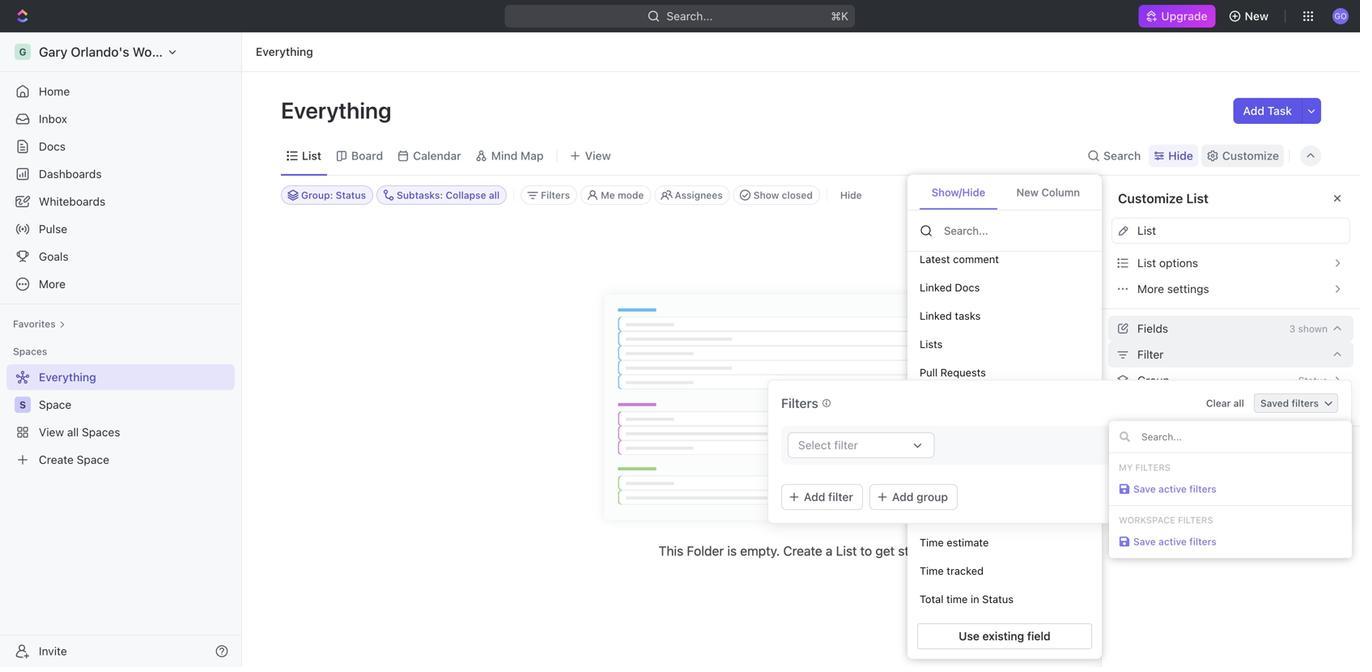Task type: locate. For each thing, give the bounding box(es) containing it.
filter
[[835, 439, 859, 452], [829, 490, 854, 504]]

copy link
[[1138, 439, 1186, 453]]

field
[[1028, 630, 1051, 643]]

1 vertical spatial new
[[1017, 186, 1039, 198]]

hide
[[1169, 149, 1194, 162], [841, 190, 862, 201]]

2 horizontal spatial status
[[1299, 375, 1328, 386]]

status right in
[[983, 594, 1014, 606]]

0 vertical spatial linked
[[920, 282, 952, 294]]

list up more
[[1138, 256, 1157, 270]]

whiteboards
[[39, 195, 105, 208]]

2 time from the top
[[920, 565, 944, 577]]

1 horizontal spatial new
[[1246, 9, 1269, 23]]

0 horizontal spatial add
[[804, 490, 826, 504]]

comment
[[954, 253, 1000, 265]]

group
[[917, 490, 949, 504]]

to
[[861, 544, 873, 559]]

linked docs
[[920, 282, 980, 294]]

calendar
[[413, 149, 461, 162]]

0 vertical spatial new
[[1246, 9, 1269, 23]]

0 vertical spatial time
[[920, 537, 944, 549]]

filter for add filter
[[829, 490, 854, 504]]

list left the board link
[[302, 149, 322, 162]]

1 vertical spatial customize
[[1119, 191, 1184, 206]]

filters down "copy"
[[1136, 463, 1171, 473]]

0 horizontal spatial customize
[[1119, 191, 1184, 206]]

hide inside button
[[841, 190, 862, 201]]

1 vertical spatial save
[[1134, 536, 1157, 548]]

0 vertical spatial everything
[[256, 45, 313, 58]]

tab list
[[908, 175, 1102, 211]]

existing
[[983, 630, 1025, 643]]

new button
[[1223, 3, 1279, 29]]

save down my filters at the right bottom of the page
[[1134, 484, 1157, 495]]

1 vertical spatial save active filters
[[1134, 536, 1217, 548]]

dashboards link
[[6, 161, 235, 187]]

save
[[1134, 484, 1157, 495], [1134, 536, 1157, 548]]

folder
[[687, 544, 724, 559]]

settings
[[1168, 282, 1210, 296]]

save down workspace
[[1134, 536, 1157, 548]]

status up saved filters button
[[1299, 375, 1328, 386]]

0 vertical spatial filter
[[835, 439, 859, 452]]

hide inside dropdown button
[[1169, 149, 1194, 162]]

filter inside select filter dropdown button
[[835, 439, 859, 452]]

lists
[[920, 338, 943, 350]]

in
[[971, 594, 980, 606]]

started.
[[899, 544, 944, 559]]

3
[[1290, 323, 1296, 335]]

new right upgrade
[[1246, 9, 1269, 23]]

add inside button
[[804, 490, 826, 504]]

create
[[784, 544, 823, 559]]

0 vertical spatial status
[[1299, 375, 1328, 386]]

list options
[[1138, 256, 1199, 270]]

customize button
[[1202, 145, 1285, 167]]

filter right select
[[835, 439, 859, 452]]

linked
[[920, 282, 952, 294], [920, 310, 952, 322]]

0 vertical spatial save
[[1134, 484, 1157, 495]]

active down workspace filters
[[1159, 536, 1187, 548]]

1 vertical spatial time
[[920, 565, 944, 577]]

3 shown
[[1290, 323, 1328, 335]]

requests
[[941, 367, 987, 379]]

column
[[1042, 186, 1081, 198]]

start
[[920, 452, 944, 464]]

empty.
[[741, 544, 780, 559]]

1 vertical spatial hide
[[841, 190, 862, 201]]

1 time from the top
[[920, 537, 944, 549]]

filters down sharing & permissions
[[1179, 515, 1214, 526]]

1 vertical spatial status
[[920, 480, 952, 492]]

1 linked from the top
[[920, 282, 952, 294]]

everything
[[256, 45, 313, 58], [281, 97, 397, 124]]

customize up "search tasks..." text field
[[1223, 149, 1280, 162]]

customize inside button
[[1223, 149, 1280, 162]]

task up customize button
[[1268, 104, 1293, 117]]

filters
[[782, 396, 822, 411], [1292, 398, 1320, 409], [1190, 484, 1217, 495], [1190, 536, 1217, 548]]

save active filters up workspace filters
[[1134, 484, 1217, 495]]

inbox link
[[6, 106, 235, 132]]

1 horizontal spatial docs
[[955, 282, 980, 294]]

0 horizontal spatial docs
[[39, 140, 66, 153]]

upgrade link
[[1139, 5, 1216, 28]]

save active filters
[[1134, 484, 1217, 495], [1134, 536, 1217, 548]]

0 horizontal spatial new
[[1017, 186, 1039, 198]]

board link
[[348, 145, 383, 167]]

docs down inbox at the top left of the page
[[39, 140, 66, 153]]

0 vertical spatial save active filters
[[1134, 484, 1217, 495]]

filters up select
[[782, 396, 822, 411]]

list down customize list
[[1138, 224, 1157, 237]]

filters
[[1136, 463, 1171, 473], [1179, 515, 1214, 526]]

filters right "saved" on the right bottom of page
[[1292, 398, 1320, 409]]

whiteboards link
[[6, 189, 235, 215]]

board
[[352, 149, 383, 162]]

1 horizontal spatial filters
[[1179, 515, 1214, 526]]

Search tasks... text field
[[1159, 183, 1321, 207]]

use
[[959, 630, 980, 643]]

0 vertical spatial customize
[[1223, 149, 1280, 162]]

customize
[[1223, 149, 1280, 162], [1119, 191, 1184, 206]]

linked up lists
[[920, 310, 952, 322]]

clear all button
[[1200, 394, 1251, 413]]

2 linked from the top
[[920, 310, 952, 322]]

1 vertical spatial filter
[[829, 490, 854, 504]]

docs
[[39, 140, 66, 153], [955, 282, 980, 294]]

linked for linked tasks
[[920, 310, 952, 322]]

0 vertical spatial hide
[[1169, 149, 1194, 162]]

filter down select filter
[[829, 490, 854, 504]]

home link
[[6, 79, 235, 104]]

time down the started.
[[920, 565, 944, 577]]

show/hide button
[[920, 177, 998, 210]]

new inside new button
[[1246, 9, 1269, 23]]

linked for linked docs
[[920, 282, 952, 294]]

docs up tasks
[[955, 282, 980, 294]]

1 vertical spatial active
[[1159, 536, 1187, 548]]

new
[[1246, 9, 1269, 23], [1017, 186, 1039, 198]]

save active filters down workspace filters
[[1134, 536, 1217, 548]]

assignees
[[675, 190, 723, 201]]

add inside 'button'
[[893, 490, 914, 504]]

0 horizontal spatial task
[[920, 508, 943, 521]]

status
[[1299, 375, 1328, 386], [920, 480, 952, 492], [983, 594, 1014, 606]]

1 vertical spatial filters
[[1179, 515, 1214, 526]]

latest
[[920, 253, 951, 265]]

clear all
[[1207, 398, 1245, 409]]

2 horizontal spatial add
[[1244, 104, 1265, 117]]

0 vertical spatial docs
[[39, 140, 66, 153]]

0 vertical spatial task
[[1268, 104, 1293, 117]]

add for add group
[[893, 490, 914, 504]]

tasks
[[955, 310, 981, 322]]

1 vertical spatial linked
[[920, 310, 952, 322]]

add up customize button
[[1244, 104, 1265, 117]]

time down 'task id'
[[920, 537, 944, 549]]

filter button
[[1102, 342, 1361, 368]]

sharing & permissions button
[[1112, 485, 1351, 511]]

tab list containing show/hide
[[908, 175, 1102, 211]]

filter button
[[1112, 342, 1351, 368]]

linked down latest on the right top
[[920, 282, 952, 294]]

filter inside add filter button
[[829, 490, 854, 504]]

customize list
[[1119, 191, 1209, 206]]

&
[[1181, 491, 1189, 505]]

1 horizontal spatial hide
[[1169, 149, 1194, 162]]

add down select
[[804, 490, 826, 504]]

add inside "button"
[[1244, 104, 1265, 117]]

2 save active filters from the top
[[1134, 536, 1217, 548]]

add
[[1244, 104, 1265, 117], [804, 490, 826, 504], [893, 490, 914, 504]]

0 vertical spatial filters
[[1136, 463, 1171, 473]]

task
[[1268, 104, 1293, 117], [920, 508, 943, 521]]

1 horizontal spatial add
[[893, 490, 914, 504]]

customize down hide dropdown button on the right
[[1119, 191, 1184, 206]]

start date
[[920, 452, 969, 464]]

time estimate
[[920, 537, 989, 549]]

1 vertical spatial everything
[[281, 97, 397, 124]]

sidebar navigation
[[0, 32, 242, 667]]

0 horizontal spatial hide
[[841, 190, 862, 201]]

search button
[[1083, 145, 1146, 167]]

customize for customize
[[1223, 149, 1280, 162]]

1 horizontal spatial task
[[1268, 104, 1293, 117]]

home
[[39, 85, 70, 98]]

add group
[[893, 490, 949, 504]]

filters down workspace filters
[[1190, 536, 1217, 548]]

list inside 'link'
[[302, 149, 322, 162]]

0 vertical spatial active
[[1159, 484, 1187, 495]]

Search... field
[[1141, 431, 1342, 443]]

active up workspace filters
[[1159, 484, 1187, 495]]

workspace
[[1119, 515, 1176, 526]]

task down group at bottom right
[[920, 508, 943, 521]]

tree
[[6, 365, 235, 473]]

1 save active filters from the top
[[1134, 484, 1217, 495]]

new left column
[[1017, 186, 1039, 198]]

customize for customize list
[[1119, 191, 1184, 206]]

goals
[[39, 250, 69, 263]]

clear
[[1207, 398, 1232, 409]]

0 horizontal spatial filters
[[1136, 463, 1171, 473]]

add filter
[[804, 490, 854, 504]]

add left group at bottom right
[[893, 490, 914, 504]]

my
[[1119, 463, 1133, 473]]

new inside new column button
[[1017, 186, 1039, 198]]

1 horizontal spatial customize
[[1223, 149, 1280, 162]]

pulse
[[39, 222, 67, 236]]

sprints
[[920, 423, 955, 436]]

status up 'task id'
[[920, 480, 952, 492]]

task inside "button"
[[1268, 104, 1293, 117]]

add for add task
[[1244, 104, 1265, 117]]

assignees button
[[655, 185, 730, 205]]

everything link
[[252, 42, 317, 62]]

1 horizontal spatial status
[[983, 594, 1014, 606]]



Task type: vqa. For each thing, say whether or not it's contained in the screenshot.
"List • in Observatory" to the top
no



Task type: describe. For each thing, give the bounding box(es) containing it.
permissions
[[1192, 491, 1255, 505]]

add for add filter
[[804, 490, 826, 504]]

add group button
[[870, 484, 958, 510]]

dashboards
[[39, 167, 102, 181]]

inbox
[[39, 112, 67, 126]]

⌘k
[[832, 9, 849, 23]]

list down hide dropdown button on the right
[[1187, 191, 1209, 206]]

more settings button
[[1112, 276, 1351, 302]]

is
[[728, 544, 737, 559]]

add filter button
[[782, 484, 863, 510]]

select filter
[[799, 439, 859, 452]]

mind
[[491, 149, 518, 162]]

Search field
[[943, 224, 1089, 238]]

select filter button
[[788, 433, 935, 458]]

tracked
[[947, 565, 984, 577]]

options
[[1160, 256, 1199, 270]]

list right the a
[[836, 544, 857, 559]]

1 save from the top
[[1134, 484, 1157, 495]]

new for new column
[[1017, 186, 1039, 198]]

pull
[[920, 367, 938, 379]]

upgrade
[[1162, 9, 1208, 23]]

filter for select filter
[[835, 439, 859, 452]]

map
[[521, 149, 544, 162]]

workspace filters
[[1119, 515, 1214, 526]]

sharing
[[1138, 491, 1178, 505]]

hide button
[[1150, 145, 1199, 167]]

new for new
[[1246, 9, 1269, 23]]

2 vertical spatial status
[[983, 594, 1014, 606]]

all
[[1234, 398, 1245, 409]]

total time in status
[[920, 594, 1014, 606]]

total
[[920, 594, 944, 606]]

pulse link
[[6, 216, 235, 242]]

use existing field
[[959, 630, 1051, 643]]

invite
[[39, 645, 67, 658]]

show/hide
[[932, 186, 986, 198]]

time for time estimate
[[920, 537, 944, 549]]

copy link button
[[1112, 433, 1351, 459]]

list options button
[[1112, 250, 1351, 276]]

time tracked
[[920, 565, 984, 577]]

filters inside button
[[1292, 398, 1320, 409]]

time for time tracked
[[920, 565, 944, 577]]

my filters
[[1119, 463, 1171, 473]]

group
[[1138, 374, 1170, 387]]

0 horizontal spatial status
[[920, 480, 952, 492]]

list inside 'button'
[[1138, 256, 1157, 270]]

2 save from the top
[[1134, 536, 1157, 548]]

a
[[826, 544, 833, 559]]

filters right &
[[1190, 484, 1217, 495]]

search...
[[667, 9, 713, 23]]

sharing & permissions
[[1138, 491, 1255, 505]]

copy
[[1138, 439, 1165, 453]]

mind map link
[[488, 145, 544, 167]]

docs link
[[6, 134, 235, 160]]

favorites
[[13, 318, 56, 330]]

latest comment
[[920, 253, 1000, 265]]

filters for workspace filters
[[1179, 515, 1214, 526]]

1 active from the top
[[1159, 484, 1187, 495]]

hide button
[[834, 185, 869, 205]]

saved filters
[[1261, 398, 1320, 409]]

link
[[1168, 439, 1186, 453]]

date
[[947, 452, 969, 464]]

more
[[1138, 282, 1165, 296]]

estimate
[[947, 537, 989, 549]]

more settings
[[1138, 282, 1210, 296]]

filter
[[1138, 348, 1164, 361]]

docs inside docs link
[[39, 140, 66, 153]]

id
[[945, 508, 956, 521]]

use existing field button
[[918, 624, 1093, 650]]

1 vertical spatial docs
[[955, 282, 980, 294]]

new column button
[[1007, 177, 1090, 210]]

calendar link
[[410, 145, 461, 167]]

fields
[[1138, 322, 1169, 335]]

select
[[799, 439, 832, 452]]

pull requests
[[920, 367, 987, 379]]

filters for my filters
[[1136, 463, 1171, 473]]

tree inside the 'sidebar' navigation
[[6, 365, 235, 473]]

add task button
[[1234, 98, 1303, 124]]

spaces
[[13, 346, 47, 357]]

linked tasks
[[920, 310, 981, 322]]

new column
[[1017, 186, 1081, 198]]

goals link
[[6, 244, 235, 270]]

shown
[[1299, 323, 1328, 335]]

search
[[1104, 149, 1141, 162]]

this folder is empty. create a list to get started.
[[659, 544, 944, 559]]

list link
[[299, 145, 322, 167]]

1 vertical spatial task
[[920, 508, 943, 521]]

saved filters button
[[1255, 394, 1339, 413]]

2 active from the top
[[1159, 536, 1187, 548]]



